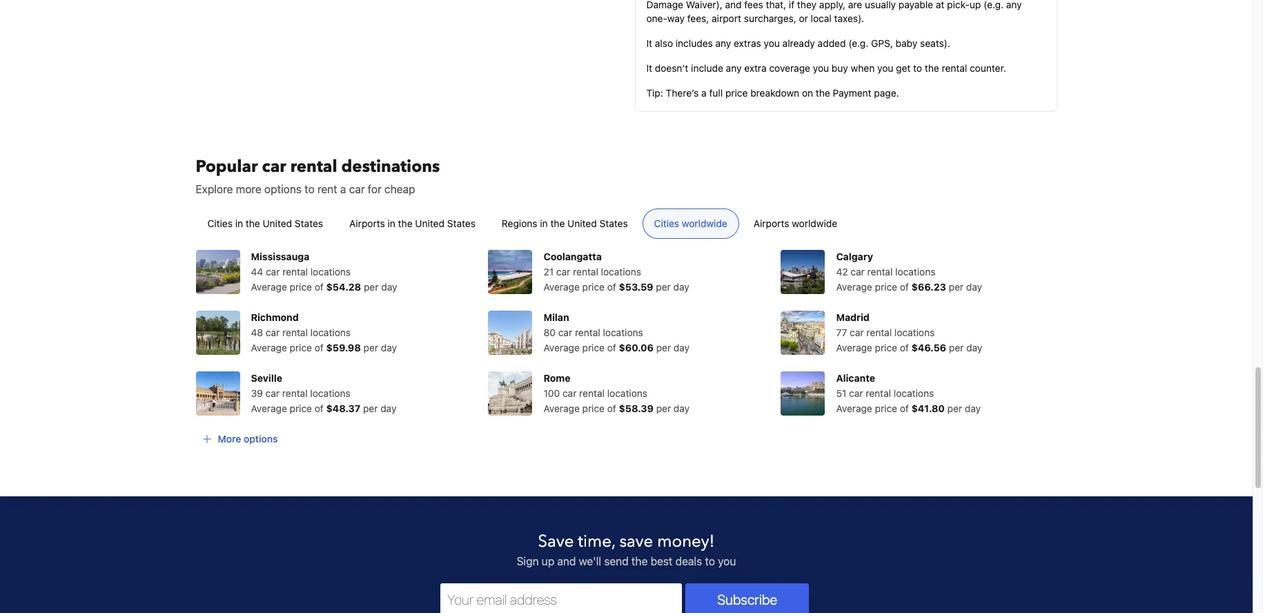 Task type: describe. For each thing, give the bounding box(es) containing it.
the down seats).
[[925, 62, 940, 74]]

popular
[[196, 156, 258, 178]]

in for airports
[[388, 218, 396, 229]]

of for $46.56
[[900, 342, 909, 354]]

subscribe
[[718, 592, 778, 608]]

(e.g.
[[849, 37, 869, 49]]

$59.98
[[326, 342, 361, 354]]

$66.23
[[912, 281, 947, 293]]

tip: there's a full price breakdown on the payment page.
[[647, 87, 899, 99]]

average for 39
[[251, 403, 287, 415]]

united for airports
[[415, 218, 445, 229]]

milan 80 car rental locations average price of $60.06 per day
[[544, 312, 690, 354]]

car left for
[[349, 183, 365, 196]]

100
[[544, 388, 560, 399]]

any for extra
[[726, 62, 742, 74]]

mississauga
[[251, 251, 310, 263]]

of for $54.28
[[315, 281, 324, 293]]

day for mississauga 44 car rental locations average price of $54.28 per day
[[381, 281, 397, 293]]

tip:
[[647, 87, 663, 99]]

breakdown
[[751, 87, 800, 99]]

a inside popular car rental destinations explore more options to rent a car for cheap
[[340, 183, 346, 196]]

average for 44
[[251, 281, 287, 293]]

cities in the united states button
[[196, 209, 335, 239]]

cheap car rental in madrid image
[[781, 311, 826, 355]]

rental for calgary 42 car rental locations average price of $66.23 per day
[[868, 266, 893, 278]]

also
[[655, 37, 673, 49]]

baby
[[896, 37, 918, 49]]

gps,
[[871, 37, 893, 49]]

cheap
[[385, 183, 415, 196]]

price for coolangatta 21 car rental locations average price of $53.59 per day
[[583, 281, 605, 293]]

locations for $54.28
[[311, 266, 351, 278]]

of for $58.39
[[608, 403, 617, 415]]

1 horizontal spatial a
[[702, 87, 707, 99]]

airports in the united states
[[349, 218, 476, 229]]

48
[[251, 327, 263, 339]]

money!
[[658, 531, 715, 553]]

calgary
[[837, 251, 874, 263]]

alicante
[[837, 372, 876, 384]]

any for extras
[[716, 37, 731, 49]]

more options button
[[196, 427, 283, 452]]

worldwide for cities worldwide
[[682, 218, 728, 229]]

of for $41.80
[[900, 403, 909, 415]]

worldwide for airports worldwide
[[792, 218, 838, 229]]

average for 42
[[837, 281, 873, 293]]

$53.59
[[619, 281, 654, 293]]

car for calgary 42 car rental locations average price of $66.23 per day
[[851, 266, 865, 278]]

popular car rental destinations explore more options to rent a car for cheap
[[196, 156, 440, 196]]

coverage
[[770, 62, 811, 74]]

destinations
[[341, 156, 440, 178]]

full
[[710, 87, 723, 99]]

it for it doesn't include any extra coverage you buy when you get to the rental counter.
[[647, 62, 653, 74]]

cheap car rental in alicante image
[[781, 372, 826, 416]]

car for richmond 48 car rental locations average price of $59.98 per day
[[266, 327, 280, 339]]

of for $59.98
[[315, 342, 324, 354]]

buy
[[832, 62, 849, 74]]

madrid 77 car rental locations average price of $46.56 per day
[[837, 312, 983, 354]]

mississauga 44 car rental locations average price of $54.28 per day
[[251, 251, 397, 293]]

average for 80
[[544, 342, 580, 354]]

rental for seville 39 car rental locations average price of $48.37 per day
[[282, 388, 308, 399]]

44
[[251, 266, 263, 278]]

milan
[[544, 312, 569, 323]]

more
[[218, 433, 241, 445]]

$60.06
[[619, 342, 654, 354]]

rental for milan 80 car rental locations average price of $60.06 per day
[[575, 327, 601, 339]]

the up coolangatta
[[551, 218, 565, 229]]

extra
[[745, 62, 767, 74]]

day for calgary 42 car rental locations average price of $66.23 per day
[[967, 281, 983, 293]]

average for 21
[[544, 281, 580, 293]]

cities for cities worldwide
[[654, 218, 680, 229]]

the inside save time, save money! sign up and we'll send the best deals to you
[[632, 555, 648, 568]]

price for madrid 77 car rental locations average price of $46.56 per day
[[875, 342, 898, 354]]

2 horizontal spatial to
[[914, 62, 923, 74]]

car for coolangatta 21 car rental locations average price of $53.59 per day
[[557, 266, 571, 278]]

car for madrid 77 car rental locations average price of $46.56 per day
[[850, 327, 864, 339]]

rome
[[544, 372, 571, 384]]

per for $58.39
[[656, 403, 671, 415]]

cheap car rental in rome image
[[489, 372, 533, 416]]

rental for alicante 51 car rental locations average price of $41.80 per day
[[866, 388, 892, 399]]

explore
[[196, 183, 233, 196]]

per for $54.28
[[364, 281, 379, 293]]

regions in the united states button
[[490, 209, 640, 239]]

21
[[544, 266, 554, 278]]

payment
[[833, 87, 872, 99]]

locations for $53.59
[[601, 266, 642, 278]]

locations for $58.39
[[607, 388, 648, 399]]

per for $48.37
[[363, 403, 378, 415]]

of for $48.37
[[315, 403, 324, 415]]

cheap car rental in milan image
[[489, 311, 533, 355]]

day for alicante 51 car rental locations average price of $41.80 per day
[[965, 403, 981, 415]]

it also includes any extras you already added (e.g. gps, baby seats).
[[647, 37, 951, 49]]

you left 'buy' at top right
[[813, 62, 829, 74]]

cheap car rental in mississauga image
[[196, 250, 240, 294]]

42
[[837, 266, 848, 278]]

airports in the united states button
[[338, 209, 487, 239]]

car for rome 100 car rental locations average price of $58.39 per day
[[563, 388, 577, 399]]

coolangatta 21 car rental locations average price of $53.59 per day
[[544, 251, 690, 293]]

best
[[651, 555, 673, 568]]

per for $41.80
[[948, 403, 963, 415]]

rental for rome 100 car rental locations average price of $58.39 per day
[[579, 388, 605, 399]]

send
[[604, 555, 629, 568]]

more
[[236, 183, 262, 196]]

options inside more options button
[[244, 433, 278, 445]]

sign
[[517, 555, 539, 568]]

coolangatta
[[544, 251, 602, 263]]

51
[[837, 388, 847, 399]]

locations for $66.23
[[896, 266, 936, 278]]

car for milan 80 car rental locations average price of $60.06 per day
[[558, 327, 573, 339]]

deals
[[676, 555, 702, 568]]

cities for cities in the united states
[[208, 218, 233, 229]]

save
[[620, 531, 653, 553]]

get
[[896, 62, 911, 74]]

subscribe button
[[686, 584, 809, 613]]

car for seville 39 car rental locations average price of $48.37 per day
[[266, 388, 280, 399]]

cheap car rental in calgary image
[[781, 250, 826, 294]]

up
[[542, 555, 555, 568]]



Task type: locate. For each thing, give the bounding box(es) containing it.
price left $46.56
[[875, 342, 898, 354]]

0 horizontal spatial states
[[295, 218, 323, 229]]

cheap car rental in seville image
[[196, 372, 240, 416]]

car inside mississauga 44 car rental locations average price of $54.28 per day
[[266, 266, 280, 278]]

price
[[726, 87, 748, 99], [290, 281, 312, 293], [583, 281, 605, 293], [875, 281, 898, 293], [290, 342, 312, 354], [583, 342, 605, 354], [875, 342, 898, 354], [290, 403, 312, 415], [583, 403, 605, 415], [875, 403, 898, 415]]

of inside 'alicante 51 car rental locations average price of $41.80 per day'
[[900, 403, 909, 415]]

the right on
[[816, 87, 831, 99]]

per inside seville 39 car rental locations average price of $48.37 per day
[[363, 403, 378, 415]]

day inside calgary 42 car rental locations average price of $66.23 per day
[[967, 281, 983, 293]]

average inside milan 80 car rental locations average price of $60.06 per day
[[544, 342, 580, 354]]

average down 21
[[544, 281, 580, 293]]

alicante 51 car rental locations average price of $41.80 per day
[[837, 372, 981, 415]]

airports inside button
[[754, 218, 790, 229]]

of left $53.59
[[608, 281, 617, 293]]

page.
[[874, 87, 899, 99]]

calgary 42 car rental locations average price of $66.23 per day
[[837, 251, 983, 293]]

average inside coolangatta 21 car rental locations average price of $53.59 per day
[[544, 281, 580, 293]]

rental right 80
[[575, 327, 601, 339]]

1 horizontal spatial airports
[[754, 218, 790, 229]]

average inside richmond 48 car rental locations average price of $59.98 per day
[[251, 342, 287, 354]]

there's
[[666, 87, 699, 99]]

price inside mississauga 44 car rental locations average price of $54.28 per day
[[290, 281, 312, 293]]

it doesn't include any extra coverage you buy when you get to the rental counter.
[[647, 62, 1007, 74]]

save
[[538, 531, 574, 553]]

car inside milan 80 car rental locations average price of $60.06 per day
[[558, 327, 573, 339]]

richmond 48 car rental locations average price of $59.98 per day
[[251, 312, 397, 354]]

cities inside cities in the united states button
[[208, 218, 233, 229]]

it left also
[[647, 37, 653, 49]]

per inside mississauga 44 car rental locations average price of $54.28 per day
[[364, 281, 379, 293]]

to right "get"
[[914, 62, 923, 74]]

locations inside rome 100 car rental locations average price of $58.39 per day
[[607, 388, 648, 399]]

average for 48
[[251, 342, 287, 354]]

states
[[295, 218, 323, 229], [447, 218, 476, 229], [600, 218, 628, 229]]

average inside 'alicante 51 car rental locations average price of $41.80 per day'
[[837, 403, 873, 415]]

it left doesn't
[[647, 62, 653, 74]]

it for it also includes any extras you already added (e.g. gps, baby seats).
[[647, 37, 653, 49]]

0 horizontal spatial to
[[305, 183, 315, 196]]

madrid
[[837, 312, 870, 323]]

car right 39
[[266, 388, 280, 399]]

to left rent
[[305, 183, 315, 196]]

per right the "$48.37"
[[363, 403, 378, 415]]

you left "get"
[[878, 62, 894, 74]]

united up coolangatta
[[568, 218, 597, 229]]

per right $46.56
[[949, 342, 964, 354]]

77
[[837, 327, 848, 339]]

regions in the united states
[[502, 218, 628, 229]]

1 airports from the left
[[349, 218, 385, 229]]

rome 100 car rental locations average price of $58.39 per day
[[544, 372, 690, 415]]

day for madrid 77 car rental locations average price of $46.56 per day
[[967, 342, 983, 354]]

united
[[263, 218, 292, 229], [415, 218, 445, 229], [568, 218, 597, 229]]

rental inside mississauga 44 car rental locations average price of $54.28 per day
[[283, 266, 308, 278]]

doesn't
[[655, 62, 689, 74]]

states inside regions in the united states button
[[600, 218, 628, 229]]

locations up $53.59
[[601, 266, 642, 278]]

per inside richmond 48 car rental locations average price of $59.98 per day
[[364, 342, 378, 354]]

0 vertical spatial any
[[716, 37, 731, 49]]

locations
[[311, 266, 351, 278], [601, 266, 642, 278], [896, 266, 936, 278], [311, 327, 351, 339], [603, 327, 643, 339], [895, 327, 935, 339], [310, 388, 351, 399], [607, 388, 648, 399], [894, 388, 934, 399]]

any left extra on the top of the page
[[726, 62, 742, 74]]

locations up the "$48.37"
[[310, 388, 351, 399]]

day right $46.56
[[967, 342, 983, 354]]

car right popular
[[262, 156, 286, 178]]

2 united from the left
[[415, 218, 445, 229]]

per for $59.98
[[364, 342, 378, 354]]

price for mississauga 44 car rental locations average price of $54.28 per day
[[290, 281, 312, 293]]

2 horizontal spatial in
[[540, 218, 548, 229]]

states inside airports in the united states button
[[447, 218, 476, 229]]

$58.39
[[619, 403, 654, 415]]

price for seville 39 car rental locations average price of $48.37 per day
[[290, 403, 312, 415]]

0 vertical spatial options
[[264, 183, 302, 196]]

regions
[[502, 218, 538, 229]]

average inside the madrid 77 car rental locations average price of $46.56 per day
[[837, 342, 873, 354]]

car inside seville 39 car rental locations average price of $48.37 per day
[[266, 388, 280, 399]]

per right '$59.98'
[[364, 342, 378, 354]]

rental for coolangatta 21 car rental locations average price of $53.59 per day
[[573, 266, 599, 278]]

$54.28
[[326, 281, 361, 293]]

the down more
[[246, 218, 260, 229]]

2 in from the left
[[388, 218, 396, 229]]

1 states from the left
[[295, 218, 323, 229]]

1 in from the left
[[235, 218, 243, 229]]

locations inside calgary 42 car rental locations average price of $66.23 per day
[[896, 266, 936, 278]]

day for seville 39 car rental locations average price of $48.37 per day
[[381, 403, 397, 415]]

1 vertical spatial it
[[647, 62, 653, 74]]

states left regions
[[447, 218, 476, 229]]

per for $46.56
[[949, 342, 964, 354]]

includes
[[676, 37, 713, 49]]

car right 77
[[850, 327, 864, 339]]

of left the "$48.37"
[[315, 403, 324, 415]]

airports for airports in the united states
[[349, 218, 385, 229]]

car inside rome 100 car rental locations average price of $58.39 per day
[[563, 388, 577, 399]]

price left $66.23
[[875, 281, 898, 293]]

locations inside milan 80 car rental locations average price of $60.06 per day
[[603, 327, 643, 339]]

a
[[702, 87, 707, 99], [340, 183, 346, 196]]

of for $60.06
[[608, 342, 617, 354]]

price left $41.80
[[875, 403, 898, 415]]

states for regions in the united states
[[600, 218, 628, 229]]

airports inside button
[[349, 218, 385, 229]]

airports worldwide button
[[742, 209, 849, 239]]

locations inside 'alicante 51 car rental locations average price of $41.80 per day'
[[894, 388, 934, 399]]

average inside seville 39 car rental locations average price of $48.37 per day
[[251, 403, 287, 415]]

worldwide inside button
[[792, 218, 838, 229]]

rental for richmond 48 car rental locations average price of $59.98 per day
[[283, 327, 308, 339]]

price left $58.39
[[583, 403, 605, 415]]

of left $41.80
[[900, 403, 909, 415]]

per inside coolangatta 21 car rental locations average price of $53.59 per day
[[656, 281, 671, 293]]

in for cities
[[235, 218, 243, 229]]

1 vertical spatial to
[[305, 183, 315, 196]]

locations for $41.80
[[894, 388, 934, 399]]

rental inside the madrid 77 car rental locations average price of $46.56 per day
[[867, 327, 892, 339]]

time,
[[578, 531, 616, 553]]

average inside rome 100 car rental locations average price of $58.39 per day
[[544, 403, 580, 415]]

per inside the madrid 77 car rental locations average price of $46.56 per day
[[949, 342, 964, 354]]

car for alicante 51 car rental locations average price of $41.80 per day
[[849, 388, 864, 399]]

average inside mississauga 44 car rental locations average price of $54.28 per day
[[251, 281, 287, 293]]

states for cities in the united states
[[295, 218, 323, 229]]

price down richmond
[[290, 342, 312, 354]]

1 horizontal spatial worldwide
[[792, 218, 838, 229]]

car right 51
[[849, 388, 864, 399]]

0 horizontal spatial worldwide
[[682, 218, 728, 229]]

1 horizontal spatial cities
[[654, 218, 680, 229]]

price inside richmond 48 car rental locations average price of $59.98 per day
[[290, 342, 312, 354]]

price inside seville 39 car rental locations average price of $48.37 per day
[[290, 403, 312, 415]]

united for cities
[[263, 218, 292, 229]]

of left $46.56
[[900, 342, 909, 354]]

rental down richmond
[[283, 327, 308, 339]]

day for milan 80 car rental locations average price of $60.06 per day
[[674, 342, 690, 354]]

$48.37
[[326, 403, 361, 415]]

price left $60.06
[[583, 342, 605, 354]]

rental inside seville 39 car rental locations average price of $48.37 per day
[[282, 388, 308, 399]]

in right regions
[[540, 218, 548, 229]]

1 horizontal spatial states
[[447, 218, 476, 229]]

save time, save money! sign up and we'll send the best deals to you
[[517, 531, 736, 568]]

states down rent
[[295, 218, 323, 229]]

rental
[[942, 62, 968, 74], [291, 156, 337, 178], [283, 266, 308, 278], [573, 266, 599, 278], [868, 266, 893, 278], [283, 327, 308, 339], [575, 327, 601, 339], [867, 327, 892, 339], [282, 388, 308, 399], [579, 388, 605, 399], [866, 388, 892, 399]]

cheap car rental in coolangatta image
[[489, 250, 533, 294]]

airports worldwide
[[754, 218, 838, 229]]

3 united from the left
[[568, 218, 597, 229]]

of inside richmond 48 car rental locations average price of $59.98 per day
[[315, 342, 324, 354]]

cities worldwide
[[654, 218, 728, 229]]

already
[[783, 37, 815, 49]]

day right $41.80
[[965, 403, 981, 415]]

0 horizontal spatial cities
[[208, 218, 233, 229]]

average for 51
[[837, 403, 873, 415]]

price right full in the right of the page
[[726, 87, 748, 99]]

locations up $41.80
[[894, 388, 934, 399]]

day right $54.28
[[381, 281, 397, 293]]

rental down calgary
[[868, 266, 893, 278]]

average down 44
[[251, 281, 287, 293]]

day for coolangatta 21 car rental locations average price of $53.59 per day
[[674, 281, 690, 293]]

locations inside mississauga 44 car rental locations average price of $54.28 per day
[[311, 266, 351, 278]]

1 vertical spatial any
[[726, 62, 742, 74]]

price left the "$48.37"
[[290, 403, 312, 415]]

you
[[764, 37, 780, 49], [813, 62, 829, 74], [878, 62, 894, 74], [718, 555, 736, 568]]

2 airports from the left
[[754, 218, 790, 229]]

locations for $59.98
[[311, 327, 351, 339]]

0 vertical spatial to
[[914, 62, 923, 74]]

rental down alicante
[[866, 388, 892, 399]]

2 cities from the left
[[654, 218, 680, 229]]

in
[[235, 218, 243, 229], [388, 218, 396, 229], [540, 218, 548, 229]]

airports for airports worldwide
[[754, 218, 790, 229]]

day inside richmond 48 car rental locations average price of $59.98 per day
[[381, 342, 397, 354]]

0 horizontal spatial a
[[340, 183, 346, 196]]

car inside calgary 42 car rental locations average price of $66.23 per day
[[851, 266, 865, 278]]

on
[[802, 87, 814, 99]]

of left $66.23
[[900, 281, 909, 293]]

day inside milan 80 car rental locations average price of $60.06 per day
[[674, 342, 690, 354]]

day inside 'alicante 51 car rental locations average price of $41.80 per day'
[[965, 403, 981, 415]]

price inside coolangatta 21 car rental locations average price of $53.59 per day
[[583, 281, 605, 293]]

to
[[914, 62, 923, 74], [305, 183, 315, 196], [705, 555, 715, 568]]

average down 51
[[837, 403, 873, 415]]

cities inside cities worldwide button
[[654, 218, 680, 229]]

in for regions
[[540, 218, 548, 229]]

price inside calgary 42 car rental locations average price of $66.23 per day
[[875, 281, 898, 293]]

any
[[716, 37, 731, 49], [726, 62, 742, 74]]

any left extras
[[716, 37, 731, 49]]

car for mississauga 44 car rental locations average price of $54.28 per day
[[266, 266, 280, 278]]

per inside calgary 42 car rental locations average price of $66.23 per day
[[949, 281, 964, 293]]

of inside coolangatta 21 car rental locations average price of $53.59 per day
[[608, 281, 617, 293]]

to inside popular car rental destinations explore more options to rent a car for cheap
[[305, 183, 315, 196]]

day for richmond 48 car rental locations average price of $59.98 per day
[[381, 342, 397, 354]]

0 horizontal spatial united
[[263, 218, 292, 229]]

a left full in the right of the page
[[702, 87, 707, 99]]

1 horizontal spatial united
[[415, 218, 445, 229]]

average
[[251, 281, 287, 293], [544, 281, 580, 293], [837, 281, 873, 293], [251, 342, 287, 354], [544, 342, 580, 354], [837, 342, 873, 354], [251, 403, 287, 415], [544, 403, 580, 415], [837, 403, 873, 415]]

of inside mississauga 44 car rental locations average price of $54.28 per day
[[315, 281, 324, 293]]

the down "cheap" in the left of the page
[[398, 218, 413, 229]]

per right $53.59
[[656, 281, 671, 293]]

80
[[544, 327, 556, 339]]

richmond
[[251, 312, 299, 323]]

car
[[262, 156, 286, 178], [349, 183, 365, 196], [266, 266, 280, 278], [557, 266, 571, 278], [851, 266, 865, 278], [266, 327, 280, 339], [558, 327, 573, 339], [850, 327, 864, 339], [266, 388, 280, 399], [563, 388, 577, 399], [849, 388, 864, 399]]

3 states from the left
[[600, 218, 628, 229]]

and
[[558, 555, 576, 568]]

day
[[381, 281, 397, 293], [674, 281, 690, 293], [967, 281, 983, 293], [381, 342, 397, 354], [674, 342, 690, 354], [967, 342, 983, 354], [381, 403, 397, 415], [674, 403, 690, 415], [965, 403, 981, 415]]

car down calgary
[[851, 266, 865, 278]]

of for $53.59
[[608, 281, 617, 293]]

1 united from the left
[[263, 218, 292, 229]]

39
[[251, 388, 263, 399]]

rental inside coolangatta 21 car rental locations average price of $53.59 per day
[[573, 266, 599, 278]]

locations up '$59.98'
[[311, 327, 351, 339]]

rent
[[318, 183, 338, 196]]

locations inside seville 39 car rental locations average price of $48.37 per day
[[310, 388, 351, 399]]

tab list containing cities in the united states
[[185, 209, 1069, 240]]

Your email address email field
[[441, 584, 682, 613]]

rental inside 'alicante 51 car rental locations average price of $41.80 per day'
[[866, 388, 892, 399]]

day inside the madrid 77 car rental locations average price of $46.56 per day
[[967, 342, 983, 354]]

day inside mississauga 44 car rental locations average price of $54.28 per day
[[381, 281, 397, 293]]

2 it from the top
[[647, 62, 653, 74]]

united up the mississauga
[[263, 218, 292, 229]]

locations up $54.28
[[311, 266, 351, 278]]

rental inside popular car rental destinations explore more options to rent a car for cheap
[[291, 156, 337, 178]]

rental inside calgary 42 car rental locations average price of $66.23 per day
[[868, 266, 893, 278]]

car inside coolangatta 21 car rental locations average price of $53.59 per day
[[557, 266, 571, 278]]

rental right 100
[[579, 388, 605, 399]]

average down the 42
[[837, 281, 873, 293]]

of for $66.23
[[900, 281, 909, 293]]

price inside the madrid 77 car rental locations average price of $46.56 per day
[[875, 342, 898, 354]]

added
[[818, 37, 846, 49]]

day right $58.39
[[674, 403, 690, 415]]

0 vertical spatial it
[[647, 37, 653, 49]]

price inside rome 100 car rental locations average price of $58.39 per day
[[583, 403, 605, 415]]

0 horizontal spatial airports
[[349, 218, 385, 229]]

average down 100
[[544, 403, 580, 415]]

rental down madrid
[[867, 327, 892, 339]]

seville 39 car rental locations average price of $48.37 per day
[[251, 372, 397, 415]]

locations inside the madrid 77 car rental locations average price of $46.56 per day
[[895, 327, 935, 339]]

day inside seville 39 car rental locations average price of $48.37 per day
[[381, 403, 397, 415]]

you right extras
[[764, 37, 780, 49]]

united down "cheap" in the left of the page
[[415, 218, 445, 229]]

worldwide
[[682, 218, 728, 229], [792, 218, 838, 229]]

locations up $66.23
[[896, 266, 936, 278]]

price for alicante 51 car rental locations average price of $41.80 per day
[[875, 403, 898, 415]]

2 worldwide from the left
[[792, 218, 838, 229]]

day inside coolangatta 21 car rental locations average price of $53.59 per day
[[674, 281, 690, 293]]

price for richmond 48 car rental locations average price of $59.98 per day
[[290, 342, 312, 354]]

day right $53.59
[[674, 281, 690, 293]]

rental inside milan 80 car rental locations average price of $60.06 per day
[[575, 327, 601, 339]]

1 horizontal spatial in
[[388, 218, 396, 229]]

the
[[925, 62, 940, 74], [816, 87, 831, 99], [246, 218, 260, 229], [398, 218, 413, 229], [551, 218, 565, 229], [632, 555, 648, 568]]

seville
[[251, 372, 282, 384]]

car right 21
[[557, 266, 571, 278]]

1 vertical spatial a
[[340, 183, 346, 196]]

rental for madrid 77 car rental locations average price of $46.56 per day
[[867, 327, 892, 339]]

per inside rome 100 car rental locations average price of $58.39 per day
[[656, 403, 671, 415]]

of left '$59.98'
[[315, 342, 324, 354]]

states inside cities in the united states button
[[295, 218, 323, 229]]

3 in from the left
[[540, 218, 548, 229]]

1 cities from the left
[[208, 218, 233, 229]]

counter.
[[970, 62, 1007, 74]]

$41.80
[[912, 403, 945, 415]]

per right $54.28
[[364, 281, 379, 293]]

locations up $46.56
[[895, 327, 935, 339]]

car right 80
[[558, 327, 573, 339]]

car right 44
[[266, 266, 280, 278]]

options inside popular car rental destinations explore more options to rent a car for cheap
[[264, 183, 302, 196]]

price inside 'alicante 51 car rental locations average price of $41.80 per day'
[[875, 403, 898, 415]]

to right deals
[[705, 555, 715, 568]]

you inside save time, save money! sign up and we'll send the best deals to you
[[718, 555, 736, 568]]

of inside rome 100 car rental locations average price of $58.39 per day
[[608, 403, 617, 415]]

per right $41.80
[[948, 403, 963, 415]]

to inside save time, save money! sign up and we'll send the best deals to you
[[705, 555, 715, 568]]

average for 77
[[837, 342, 873, 354]]

locations for $46.56
[[895, 327, 935, 339]]

price down the mississauga
[[290, 281, 312, 293]]

1 vertical spatial options
[[244, 433, 278, 445]]

per right $58.39
[[656, 403, 671, 415]]

locations up $60.06
[[603, 327, 643, 339]]

include
[[691, 62, 724, 74]]

car inside 'alicante 51 car rental locations average price of $41.80 per day'
[[849, 388, 864, 399]]

average inside calgary 42 car rental locations average price of $66.23 per day
[[837, 281, 873, 293]]

cities
[[208, 218, 233, 229], [654, 218, 680, 229]]

locations inside coolangatta 21 car rental locations average price of $53.59 per day
[[601, 266, 642, 278]]

per right $66.23
[[949, 281, 964, 293]]

airports up the cheap car rental in calgary image on the right top of the page
[[754, 218, 790, 229]]

we'll
[[579, 555, 602, 568]]

in down more
[[235, 218, 243, 229]]

locations inside richmond 48 car rental locations average price of $59.98 per day
[[311, 327, 351, 339]]

cities worldwide button
[[643, 209, 739, 239]]

price for calgary 42 car rental locations average price of $66.23 per day
[[875, 281, 898, 293]]

0 vertical spatial a
[[702, 87, 707, 99]]

1 horizontal spatial to
[[705, 555, 715, 568]]

price for milan 80 car rental locations average price of $60.06 per day
[[583, 342, 605, 354]]

cheap car rental in richmond image
[[196, 311, 240, 355]]

2 vertical spatial to
[[705, 555, 715, 568]]

in down "cheap" in the left of the page
[[388, 218, 396, 229]]

of left $54.28
[[315, 281, 324, 293]]

2 states from the left
[[447, 218, 476, 229]]

price for rome 100 car rental locations average price of $58.39 per day
[[583, 403, 605, 415]]

car inside the madrid 77 car rental locations average price of $46.56 per day
[[850, 327, 864, 339]]

average down 77
[[837, 342, 873, 354]]

locations for $48.37
[[310, 388, 351, 399]]

of inside milan 80 car rental locations average price of $60.06 per day
[[608, 342, 617, 354]]

day right $66.23
[[967, 281, 983, 293]]

2 horizontal spatial united
[[568, 218, 597, 229]]

of inside calgary 42 car rental locations average price of $66.23 per day
[[900, 281, 909, 293]]

it
[[647, 37, 653, 49], [647, 62, 653, 74]]

united for regions
[[568, 218, 597, 229]]

a right rent
[[340, 183, 346, 196]]

0 horizontal spatial in
[[235, 218, 243, 229]]

states up coolangatta 21 car rental locations average price of $53.59 per day
[[600, 218, 628, 229]]

for
[[368, 183, 382, 196]]

rental inside richmond 48 car rental locations average price of $59.98 per day
[[283, 327, 308, 339]]

options
[[264, 183, 302, 196], [244, 433, 278, 445]]

per for $60.06
[[656, 342, 671, 354]]

tab list
[[185, 209, 1069, 240]]

average down 80
[[544, 342, 580, 354]]

per inside 'alicante 51 car rental locations average price of $41.80 per day'
[[948, 403, 963, 415]]

day for rome 100 car rental locations average price of $58.39 per day
[[674, 403, 690, 415]]

when
[[851, 62, 875, 74]]

airports
[[349, 218, 385, 229], [754, 218, 790, 229]]

rental for mississauga 44 car rental locations average price of $54.28 per day
[[283, 266, 308, 278]]

of inside seville 39 car rental locations average price of $48.37 per day
[[315, 403, 324, 415]]

rental down coolangatta
[[573, 266, 599, 278]]

1 worldwide from the left
[[682, 218, 728, 229]]

more options
[[218, 433, 278, 445]]

rental down seats).
[[942, 62, 968, 74]]

average down 39
[[251, 403, 287, 415]]

2 horizontal spatial states
[[600, 218, 628, 229]]

worldwide inside button
[[682, 218, 728, 229]]

you right deals
[[718, 555, 736, 568]]

states for airports in the united states
[[447, 218, 476, 229]]

car right 100
[[563, 388, 577, 399]]

1 it from the top
[[647, 37, 653, 49]]

price inside milan 80 car rental locations average price of $60.06 per day
[[583, 342, 605, 354]]

$46.56
[[912, 342, 947, 354]]

per
[[364, 281, 379, 293], [656, 281, 671, 293], [949, 281, 964, 293], [364, 342, 378, 354], [656, 342, 671, 354], [949, 342, 964, 354], [363, 403, 378, 415], [656, 403, 671, 415], [948, 403, 963, 415]]

car inside richmond 48 car rental locations average price of $59.98 per day
[[266, 327, 280, 339]]

average down "48" at the left of page
[[251, 342, 287, 354]]

per for $66.23
[[949, 281, 964, 293]]

of inside the madrid 77 car rental locations average price of $46.56 per day
[[900, 342, 909, 354]]

per right $60.06
[[656, 342, 671, 354]]

day right $60.06
[[674, 342, 690, 354]]

average for 100
[[544, 403, 580, 415]]

seats).
[[921, 37, 951, 49]]

per for $53.59
[[656, 281, 671, 293]]

the down save
[[632, 555, 648, 568]]

rental up rent
[[291, 156, 337, 178]]

locations for $60.06
[[603, 327, 643, 339]]

day right '$59.98'
[[381, 342, 397, 354]]

extras
[[734, 37, 761, 49]]

day inside rome 100 car rental locations average price of $58.39 per day
[[674, 403, 690, 415]]

of left $58.39
[[608, 403, 617, 415]]

per inside milan 80 car rental locations average price of $60.06 per day
[[656, 342, 671, 354]]

rental inside rome 100 car rental locations average price of $58.39 per day
[[579, 388, 605, 399]]

car down richmond
[[266, 327, 280, 339]]

cities in the united states
[[208, 218, 323, 229]]



Task type: vqa. For each thing, say whether or not it's contained in the screenshot.
100
yes



